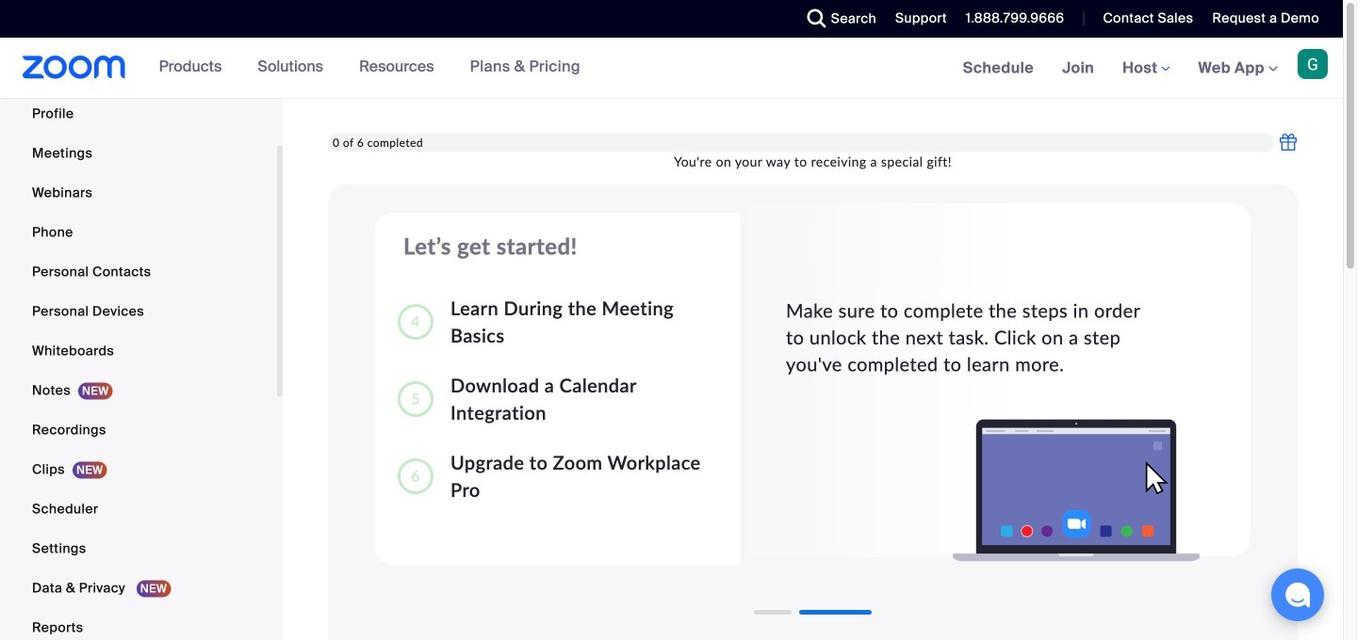 Task type: describe. For each thing, give the bounding box(es) containing it.
meetings navigation
[[949, 38, 1343, 99]]

profile picture image
[[1298, 49, 1328, 79]]

zoom logo image
[[23, 56, 126, 79]]

personal menu menu
[[0, 56, 277, 641]]

open chat image
[[1285, 582, 1311, 609]]



Task type: vqa. For each thing, say whether or not it's contained in the screenshot.
meetings navigation
yes



Task type: locate. For each thing, give the bounding box(es) containing it.
product information navigation
[[145, 38, 595, 98]]

banner
[[0, 38, 1343, 99]]



